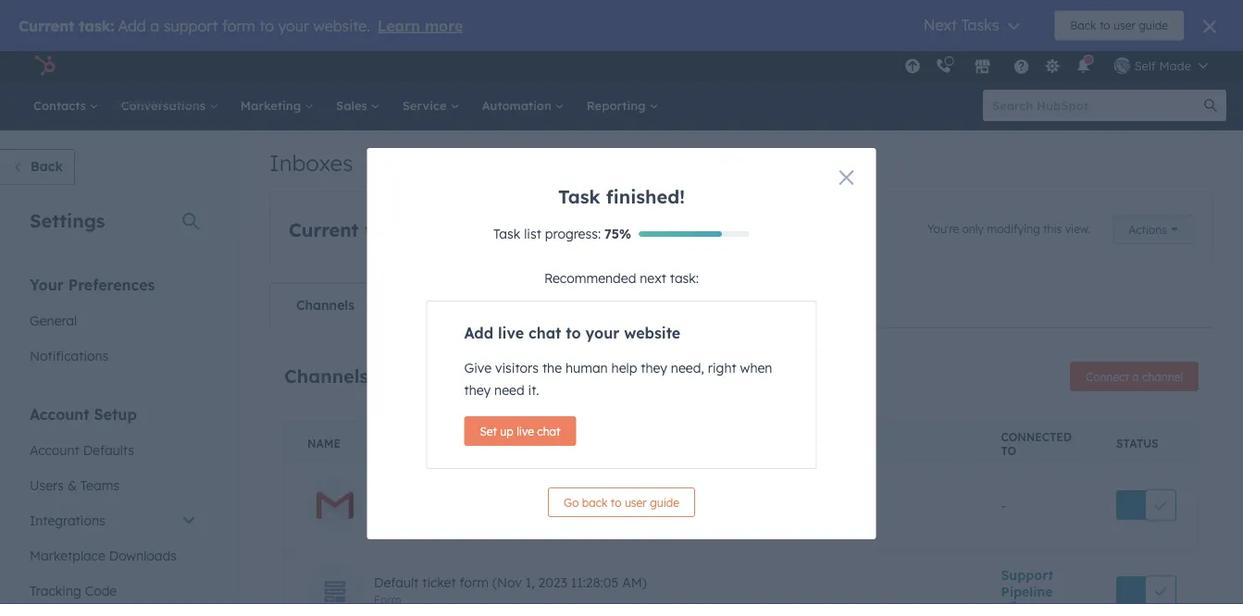 Task type: vqa. For each thing, say whether or not it's contained in the screenshot.
the leftmost consent
no



Task type: locate. For each thing, give the bounding box(es) containing it.
channels down current
[[296, 297, 355, 313]]

marketplace
[[30, 548, 105, 564]]

marketplaces image
[[975, 59, 992, 76]]

made
[[1160, 58, 1192, 73]]

pipeline
[[1001, 584, 1053, 600]]

your preferences element
[[19, 275, 207, 374]]

account setup element
[[19, 404, 207, 605]]

tab list
[[269, 282, 559, 329]]

2 account from the top
[[30, 442, 79, 458]]

general link
[[19, 303, 207, 338]]

0 vertical spatial account
[[30, 405, 89, 424]]

code
[[85, 583, 117, 599]]

slas
[[407, 297, 438, 313]]

channels inside channels link
[[296, 297, 355, 313]]

account up the account defaults
[[30, 405, 89, 424]]

support
[[1001, 567, 1054, 584]]

1 vertical spatial channels
[[284, 364, 369, 388]]

1 account from the top
[[30, 405, 89, 424]]

support pipeline link
[[1001, 567, 1054, 605]]

channels up name
[[284, 364, 369, 388]]

default
[[374, 575, 419, 591]]

search image
[[1205, 99, 1218, 112]]

current view:
[[289, 218, 412, 241]]

self
[[1135, 58, 1156, 73]]

tracking code
[[30, 583, 117, 599]]

channels inside banner
[[284, 364, 369, 388]]

settings link
[[1042, 56, 1065, 75]]

default ticket form (nov 1, 2023 11:28:05 am)
[[374, 575, 647, 591]]

actions button
[[1113, 215, 1195, 244]]

channels tab panel
[[269, 328, 1214, 605]]

actions
[[1129, 223, 1168, 237]]

connect
[[1086, 370, 1130, 384]]

1 vertical spatial account
[[30, 442, 79, 458]]

account for account setup
[[30, 405, 89, 424]]

tracking
[[30, 583, 81, 599]]

back
[[31, 158, 63, 175]]

account
[[30, 405, 89, 424], [30, 442, 79, 458]]

setup
[[94, 405, 137, 424]]

channel
[[1143, 370, 1183, 384]]

1,
[[526, 575, 535, 591]]

status
[[1117, 437, 1159, 451]]

downloads
[[109, 548, 177, 564]]

account up users
[[30, 442, 79, 458]]

marketplace downloads link
[[19, 538, 207, 574]]

your
[[30, 275, 64, 294]]

connect a channel
[[1086, 370, 1183, 384]]

inboxes
[[269, 149, 353, 177]]

channels
[[296, 297, 355, 313], [284, 364, 369, 388]]

you're only modifying this view.
[[928, 222, 1091, 236]]

account defaults
[[30, 442, 134, 458]]

slas link
[[381, 283, 463, 328]]

defaults
[[83, 442, 134, 458]]

&
[[67, 477, 77, 494]]

hubspot image
[[33, 55, 56, 77]]

preferences
[[68, 275, 155, 294]]

users
[[30, 477, 64, 494]]

access link
[[463, 283, 558, 328]]

current
[[289, 218, 359, 241]]

upgrade link
[[902, 56, 925, 75]]

connect a channel button
[[1071, 362, 1199, 392]]

name
[[307, 437, 341, 451]]

help button
[[1006, 51, 1038, 81]]

-
[[1001, 498, 1007, 514]]

channels for channels link
[[296, 297, 355, 313]]

ticket
[[422, 575, 456, 591]]

0 vertical spatial channels
[[296, 297, 355, 313]]

self made menu
[[900, 51, 1221, 81]]



Task type: describe. For each thing, give the bounding box(es) containing it.
access
[[490, 297, 532, 313]]

account defaults link
[[19, 433, 207, 468]]

integrations
[[30, 513, 105, 529]]

channels for the channels banner
[[284, 364, 369, 388]]

marketplaces button
[[964, 51, 1003, 81]]

modifying
[[987, 222, 1041, 236]]

self made
[[1135, 58, 1192, 73]]

calling icon button
[[929, 53, 960, 78]]

your preferences
[[30, 275, 155, 294]]

(nov
[[493, 575, 522, 591]]

view.
[[1066, 222, 1091, 236]]

2023
[[539, 575, 568, 591]]

only
[[963, 222, 984, 236]]

settings image
[[1045, 59, 1061, 75]]

help image
[[1014, 59, 1030, 76]]

channels banner
[[284, 357, 1199, 392]]

settings
[[30, 209, 105, 232]]

ruby anderson image
[[1115, 57, 1131, 74]]

view:
[[365, 218, 412, 241]]

tab list containing channels
[[269, 282, 559, 329]]

you're
[[928, 222, 960, 236]]

notifications image
[[1076, 59, 1092, 76]]

account setup
[[30, 405, 137, 424]]

account for account defaults
[[30, 442, 79, 458]]

hubspot link
[[22, 55, 69, 77]]

users & teams link
[[19, 468, 207, 503]]

notifications
[[30, 348, 109, 364]]

self made button
[[1104, 51, 1220, 81]]

form
[[460, 575, 489, 591]]

a
[[1133, 370, 1140, 384]]

search button
[[1196, 90, 1227, 121]]

upgrade image
[[905, 59, 922, 75]]

users & teams
[[30, 477, 120, 494]]

notifications link
[[19, 338, 207, 374]]

back link
[[0, 149, 75, 186]]

integrations button
[[19, 503, 207, 538]]

notifications button
[[1068, 51, 1100, 81]]

11:28:05
[[571, 575, 619, 591]]

am)
[[623, 575, 647, 591]]

to
[[1001, 444, 1017, 458]]

this
[[1044, 222, 1062, 236]]

Search HubSpot search field
[[983, 90, 1210, 121]]

rubyanndersson@gmail.com
[[374, 485, 548, 501]]

teams
[[80, 477, 120, 494]]

connected
[[1001, 430, 1072, 444]]

tracking code link
[[19, 574, 207, 605]]

marketplace downloads
[[30, 548, 177, 564]]

calling icon image
[[936, 58, 953, 75]]

connected to
[[1001, 430, 1072, 458]]

channels link
[[270, 283, 381, 328]]

support pipeline
[[1001, 567, 1054, 600]]

general
[[30, 313, 77, 329]]



